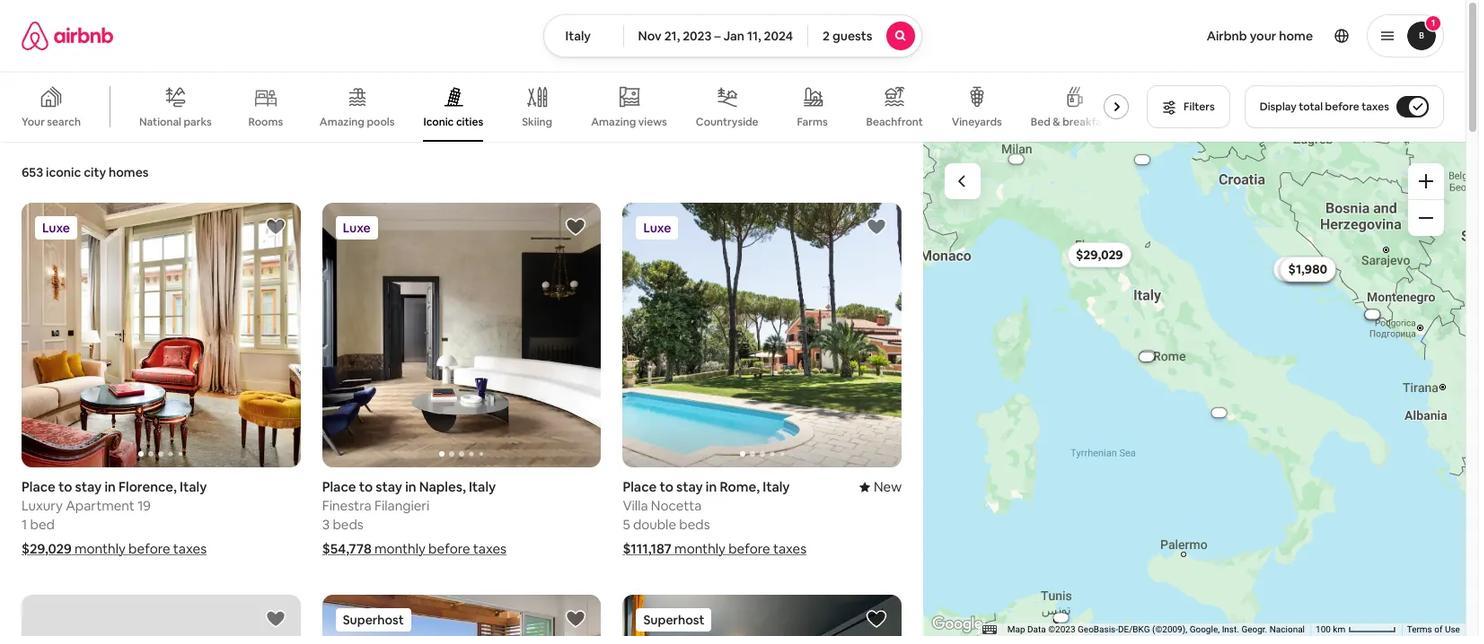 Task type: vqa. For each thing, say whether or not it's contained in the screenshot.
OTHER
no



Task type: describe. For each thing, give the bounding box(es) containing it.
keyboard shortcuts image
[[982, 626, 997, 635]]

beds inside place to stay in rome, italy villa nocetta 5 double beds $111,187 monthly before taxes
[[679, 517, 710, 534]]

(©2009),
[[1152, 625, 1187, 635]]

iconic
[[46, 164, 81, 181]]

use
[[1445, 625, 1460, 635]]

geobasis-
[[1078, 625, 1118, 635]]

place to stay in florence, italy luxury apartment 19 1 bed $29,029 monthly before taxes
[[22, 479, 207, 558]]

italy for place to stay in naples, italy finestra filangieri 3 beds $54,778 monthly before taxes
[[469, 479, 496, 496]]

add to wishlist: villa in split, croatia image
[[565, 609, 587, 631]]

bed
[[30, 517, 55, 534]]

21,
[[664, 28, 680, 44]]

your
[[1250, 28, 1276, 44]]

terms of use link
[[1407, 625, 1460, 635]]

new place to stay image
[[859, 479, 902, 496]]

display total before taxes
[[1260, 100, 1389, 114]]

profile element
[[944, 0, 1444, 72]]

stay for apartment
[[75, 479, 102, 496]]

place to stay in naples, italy finestra filangieri 3 beds $54,778 monthly before taxes
[[322, 479, 507, 558]]

inst.
[[1222, 625, 1239, 635]]

$29,299 button
[[1355, 310, 1390, 319]]

filters
[[1184, 100, 1215, 114]]

2 guests button
[[807, 14, 923, 57]]

$1,980
[[1288, 261, 1327, 277]]

naples,
[[419, 479, 466, 496]]

in for rome,
[[706, 479, 717, 496]]

2024
[[764, 28, 793, 44]]

$2,289 button
[[1280, 257, 1336, 282]]

place for place to stay in florence, italy
[[22, 479, 55, 496]]

de/bkg
[[1118, 625, 1150, 635]]

zoom in image
[[1419, 174, 1433, 189]]

2 guests
[[823, 28, 872, 44]]

home
[[1279, 28, 1313, 44]]

$29,299
[[1363, 311, 1382, 317]]

to for filangieri
[[359, 479, 373, 496]]

iconic cities
[[423, 115, 483, 129]]

–
[[714, 28, 721, 44]]

amazing pools
[[320, 115, 395, 129]]

rooms
[[248, 115, 283, 129]]

5
[[623, 517, 630, 534]]

100 km
[[1316, 625, 1348, 635]]

skiing
[[522, 115, 552, 129]]

100
[[1316, 625, 1331, 635]]

total
[[1299, 100, 1323, 114]]

nov 21, 2023 – jan 11, 2024
[[638, 28, 793, 44]]

$54,778 inside place to stay in naples, italy finestra filangieri 3 beds $54,778 monthly before taxes
[[322, 541, 372, 558]]

©2023
[[1048, 625, 1076, 635]]

florence,
[[119, 479, 177, 496]]

italy button
[[543, 14, 624, 57]]

taxes inside place to stay in naples, italy finestra filangieri 3 beds $54,778 monthly before taxes
[[473, 541, 507, 558]]

jan
[[723, 28, 744, 44]]

nov
[[638, 28, 662, 44]]

2
[[823, 28, 830, 44]]

place inside place to stay in rome, italy villa nocetta 5 double beds $111,187 monthly before taxes
[[623, 479, 657, 496]]

$29,029 inside $29,029 $1,980
[[1076, 247, 1123, 263]]

map data ©2023 geobasis-de/bkg (©2009), google, inst. geogr. nacional
[[1008, 625, 1305, 635]]

geogr.
[[1242, 625, 1267, 635]]

653 iconic city homes
[[22, 164, 149, 181]]

$2,376
[[1287, 261, 1326, 277]]

before inside place to stay in rome, italy villa nocetta 5 double beds $111,187 monthly before taxes
[[728, 541, 770, 558]]

nov 21, 2023 – jan 11, 2024 button
[[623, 14, 808, 57]]

$54,778 button
[[1201, 408, 1237, 417]]

national
[[139, 115, 181, 129]]

$2,021 button
[[1280, 256, 1334, 282]]

finestra
[[322, 498, 372, 515]]

km
[[1333, 625, 1346, 635]]

$111,187 inside button
[[1137, 354, 1156, 360]]

your search
[[22, 115, 81, 129]]

vineyards
[[952, 115, 1002, 129]]

in for naples,
[[405, 479, 416, 496]]

add to wishlist: place to stay in rome, italy image
[[866, 216, 887, 238]]

$111,187 button
[[1129, 352, 1165, 361]]

$29,029 $1,980
[[1076, 247, 1327, 277]]

homes
[[109, 164, 149, 181]]

pools
[[367, 115, 395, 129]]

parks
[[184, 115, 212, 129]]

$1,918 button
[[1274, 256, 1327, 281]]

$1,918
[[1282, 261, 1319, 277]]

11,
[[747, 28, 761, 44]]

rome,
[[720, 479, 760, 496]]

breakfasts
[[1063, 115, 1117, 129]]

group containing national parks
[[0, 72, 1136, 142]]

bed
[[1031, 115, 1050, 129]]

guests
[[832, 28, 872, 44]]

1 button
[[1367, 14, 1444, 57]]

to for apartment
[[58, 479, 72, 496]]

nacional
[[1270, 625, 1305, 635]]

filangieri
[[374, 498, 430, 515]]

before inside place to stay in florence, italy luxury apartment 19 1 bed $29,029 monthly before taxes
[[129, 541, 170, 558]]



Task type: locate. For each thing, give the bounding box(es) containing it.
0 horizontal spatial 1
[[22, 517, 27, 534]]

add to wishlist: apartment in milan, italy image
[[866, 609, 887, 631]]

monthly down filangieri
[[375, 541, 425, 558]]

$54,778
[[1210, 410, 1229, 416], [322, 541, 372, 558]]

stay inside place to stay in naples, italy finestra filangieri 3 beds $54,778 monthly before taxes
[[376, 479, 402, 496]]

add to wishlist: place to stay in naples, italy image
[[565, 216, 587, 238]]

before down 19
[[129, 541, 170, 558]]

before down the naples,
[[428, 541, 470, 558]]

place to stay in rome, italy villa nocetta 5 double beds $111,187 monthly before taxes
[[623, 479, 807, 558]]

italy
[[565, 28, 591, 44], [180, 479, 207, 496], [469, 479, 496, 496], [763, 479, 790, 496]]

1 horizontal spatial stay
[[376, 479, 402, 496]]

taxes
[[1362, 100, 1389, 114], [173, 541, 207, 558], [473, 541, 507, 558], [773, 541, 807, 558]]

1 horizontal spatial place
[[322, 479, 356, 496]]

$111,187
[[1137, 354, 1156, 360], [623, 541, 672, 558]]

stay inside place to stay in florence, italy luxury apartment 19 1 bed $29,029 monthly before taxes
[[75, 479, 102, 496]]

italy for place to stay in florence, italy luxury apartment 19 1 bed $29,029 monthly before taxes
[[180, 479, 207, 496]]

stay inside place to stay in rome, italy villa nocetta 5 double beds $111,187 monthly before taxes
[[676, 479, 703, 496]]

3 in from the left
[[706, 479, 717, 496]]

in up the apartment
[[105, 479, 116, 496]]

bed & breakfasts
[[1031, 115, 1117, 129]]

3 to from the left
[[659, 479, 673, 496]]

countryside
[[696, 115, 758, 129]]

airbnb your home
[[1207, 28, 1313, 44]]

in left rome,
[[706, 479, 717, 496]]

stay for filangieri
[[376, 479, 402, 496]]

0 horizontal spatial monthly
[[75, 541, 126, 558]]

amazing left pools
[[320, 115, 364, 129]]

add to wishlist: place to stay in florence, italy image
[[265, 216, 286, 238]]

amazing views
[[591, 115, 667, 129]]

in inside place to stay in rome, italy villa nocetta 5 double beds $111,187 monthly before taxes
[[706, 479, 717, 496]]

amazing for amazing views
[[591, 115, 636, 129]]

stay for nocetta
[[676, 479, 703, 496]]

beds
[[333, 517, 364, 534], [679, 517, 710, 534]]

$29,029
[[1076, 247, 1123, 263], [22, 541, 72, 558]]

1 in from the left
[[105, 479, 116, 496]]

monthly for $29,029
[[75, 541, 126, 558]]

place inside place to stay in florence, italy luxury apartment 19 1 bed $29,029 monthly before taxes
[[22, 479, 55, 496]]

1 inside place to stay in florence, italy luxury apartment 19 1 bed $29,029 monthly before taxes
[[22, 517, 27, 534]]

stay up the nocetta
[[676, 479, 703, 496]]

taxes inside place to stay in rome, italy villa nocetta 5 double beds $111,187 monthly before taxes
[[773, 541, 807, 558]]

display
[[1260, 100, 1297, 114]]

double
[[633, 517, 676, 534]]

to for nocetta
[[659, 479, 673, 496]]

place
[[22, 479, 55, 496], [322, 479, 356, 496], [623, 479, 657, 496]]

1 vertical spatial $29,029
[[22, 541, 72, 558]]

1 horizontal spatial $29,029
[[1076, 247, 1123, 263]]

in
[[105, 479, 116, 496], [405, 479, 416, 496], [706, 479, 717, 496]]

group
[[0, 72, 1136, 142], [22, 203, 301, 468], [322, 203, 601, 468], [623, 203, 902, 468], [22, 596, 301, 637], [322, 596, 601, 637], [623, 596, 902, 637]]

terms
[[1407, 625, 1432, 635]]

place up villa at the bottom of page
[[623, 479, 657, 496]]

to inside place to stay in rome, italy villa nocetta 5 double beds $111,187 monthly before taxes
[[659, 479, 673, 496]]

0 vertical spatial $111,187
[[1137, 354, 1156, 360]]

1 to from the left
[[58, 479, 72, 496]]

$54,778 inside button
[[1210, 410, 1229, 416]]

data
[[1028, 625, 1046, 635]]

1 horizontal spatial in
[[405, 479, 416, 496]]

villa
[[623, 498, 648, 515]]

0 horizontal spatial beds
[[333, 517, 364, 534]]

filters button
[[1147, 85, 1230, 128]]

amazing for amazing pools
[[320, 115, 364, 129]]

taxes inside place to stay in florence, italy luxury apartment 19 1 bed $29,029 monthly before taxes
[[173, 541, 207, 558]]

$1,384
[[1288, 261, 1327, 277]]

to up finestra
[[359, 479, 373, 496]]

2023
[[683, 28, 712, 44]]

$2,376 button
[[1279, 257, 1335, 282]]

2 monthly from the left
[[375, 541, 425, 558]]

apartment
[[66, 498, 135, 515]]

100 km button
[[1310, 624, 1402, 637]]

national parks
[[139, 115, 212, 129]]

google,
[[1190, 625, 1220, 635]]

2 beds from the left
[[679, 517, 710, 534]]

of
[[1434, 625, 1443, 635]]

3 place from the left
[[623, 479, 657, 496]]

monthly inside place to stay in rome, italy villa nocetta 5 double beds $111,187 monthly before taxes
[[675, 541, 725, 558]]

2 in from the left
[[405, 479, 416, 496]]

monthly
[[75, 541, 126, 558], [375, 541, 425, 558], [675, 541, 725, 558]]

0 horizontal spatial amazing
[[320, 115, 364, 129]]

2 horizontal spatial monthly
[[675, 541, 725, 558]]

$2,289
[[1288, 261, 1328, 278]]

in for florence,
[[105, 479, 116, 496]]

your
[[22, 115, 45, 129]]

google image
[[928, 613, 987, 637]]

19
[[138, 498, 151, 515]]

place for place to stay in naples, italy
[[322, 479, 356, 496]]

1 beds from the left
[[333, 517, 364, 534]]

3
[[322, 517, 330, 534]]

1 horizontal spatial $54,778
[[1210, 410, 1229, 416]]

none search field containing italy
[[543, 14, 923, 57]]

in inside place to stay in florence, italy luxury apartment 19 1 bed $29,029 monthly before taxes
[[105, 479, 116, 496]]

monthly inside place to stay in florence, italy luxury apartment 19 1 bed $29,029 monthly before taxes
[[75, 541, 126, 558]]

&
[[1053, 115, 1060, 129]]

1 monthly from the left
[[75, 541, 126, 558]]

italy inside place to stay in naples, italy finestra filangieri 3 beds $54,778 monthly before taxes
[[469, 479, 496, 496]]

place up finestra
[[322, 479, 356, 496]]

0 vertical spatial 1
[[1431, 17, 1435, 29]]

luxury
[[22, 498, 63, 515]]

2 horizontal spatial place
[[623, 479, 657, 496]]

to up luxury
[[58, 479, 72, 496]]

monthly inside place to stay in naples, italy finestra filangieri 3 beds $54,778 monthly before taxes
[[375, 541, 425, 558]]

0 horizontal spatial place
[[22, 479, 55, 496]]

monthly down the apartment
[[75, 541, 126, 558]]

monthly for $111,187
[[675, 541, 725, 558]]

2 place from the left
[[322, 479, 356, 496]]

place up luxury
[[22, 479, 55, 496]]

$29,029 inside place to stay in florence, italy luxury apartment 19 1 bed $29,029 monthly before taxes
[[22, 541, 72, 558]]

653
[[22, 164, 43, 181]]

$1,980 button
[[1280, 256, 1336, 282]]

beds down finestra
[[333, 517, 364, 534]]

italy right florence,
[[180, 479, 207, 496]]

1 inside dropdown button
[[1431, 17, 1435, 29]]

map
[[1008, 625, 1025, 635]]

city
[[84, 164, 106, 181]]

None search field
[[543, 14, 923, 57]]

monthly down the nocetta
[[675, 541, 725, 558]]

place inside place to stay in naples, italy finestra filangieri 3 beds $54,778 monthly before taxes
[[322, 479, 356, 496]]

0 horizontal spatial in
[[105, 479, 116, 496]]

views
[[638, 115, 667, 129]]

0 horizontal spatial $111,187
[[623, 541, 672, 558]]

3 monthly from the left
[[675, 541, 725, 558]]

italy for place to stay in rome, italy villa nocetta 5 double beds $111,187 monthly before taxes
[[763, 479, 790, 496]]

italy inside place to stay in rome, italy villa nocetta 5 double beds $111,187 monthly before taxes
[[763, 479, 790, 496]]

amazing left views
[[591, 115, 636, 129]]

in inside place to stay in naples, italy finestra filangieri 3 beds $54,778 monthly before taxes
[[405, 479, 416, 496]]

$111,187 inside place to stay in rome, italy villa nocetta 5 double beds $111,187 monthly before taxes
[[623, 541, 672, 558]]

beds inside place to stay in naples, italy finestra filangieri 3 beds $54,778 monthly before taxes
[[333, 517, 364, 534]]

italy inside italy button
[[565, 28, 591, 44]]

farms
[[797, 115, 828, 129]]

1 horizontal spatial monthly
[[375, 541, 425, 558]]

0 horizontal spatial $54,778
[[322, 541, 372, 558]]

zoom out image
[[1419, 211, 1433, 225]]

1 horizontal spatial $111,187
[[1137, 354, 1156, 360]]

to inside place to stay in florence, italy luxury apartment 19 1 bed $29,029 monthly before taxes
[[58, 479, 72, 496]]

italy left nov on the top left
[[565, 28, 591, 44]]

italy right rome,
[[763, 479, 790, 496]]

0 horizontal spatial $29,029
[[22, 541, 72, 558]]

new
[[874, 479, 902, 496]]

2 horizontal spatial in
[[706, 479, 717, 496]]

2 to from the left
[[359, 479, 373, 496]]

2 horizontal spatial to
[[659, 479, 673, 496]]

1 stay from the left
[[75, 479, 102, 496]]

before inside place to stay in naples, italy finestra filangieri 3 beds $54,778 monthly before taxes
[[428, 541, 470, 558]]

0 vertical spatial $29,029
[[1076, 247, 1123, 263]]

0 vertical spatial $54,778
[[1210, 410, 1229, 416]]

beachfront
[[866, 115, 923, 129]]

terms of use
[[1407, 625, 1460, 635]]

italy inside place to stay in florence, italy luxury apartment 19 1 bed $29,029 monthly before taxes
[[180, 479, 207, 496]]

1 vertical spatial $54,778
[[322, 541, 372, 558]]

1 vertical spatial $111,187
[[623, 541, 672, 558]]

1 horizontal spatial beds
[[679, 517, 710, 534]]

stay
[[75, 479, 102, 496], [376, 479, 402, 496], [676, 479, 703, 496]]

search
[[47, 115, 81, 129]]

1 place from the left
[[22, 479, 55, 496]]

2 stay from the left
[[376, 479, 402, 496]]

$1,384 button
[[1280, 257, 1335, 282]]

2 horizontal spatial stay
[[676, 479, 703, 496]]

before right total
[[1325, 100, 1359, 114]]

1 vertical spatial 1
[[22, 517, 27, 534]]

nocetta
[[651, 498, 702, 515]]

3 stay from the left
[[676, 479, 703, 496]]

italy right the naples,
[[469, 479, 496, 496]]

google map
showing 18 stays. region
[[923, 142, 1466, 637]]

iconic
[[423, 115, 454, 129]]

$29,029 button
[[1068, 242, 1131, 267]]

$2,021
[[1288, 261, 1326, 277]]

1 horizontal spatial 1
[[1431, 17, 1435, 29]]

airbnb your home link
[[1196, 17, 1324, 55]]

cities
[[456, 115, 483, 129]]

stay up filangieri
[[376, 479, 402, 496]]

airbnb
[[1207, 28, 1247, 44]]

1 horizontal spatial amazing
[[591, 115, 636, 129]]

0 horizontal spatial to
[[58, 479, 72, 496]]

to up the nocetta
[[659, 479, 673, 496]]

in up filangieri
[[405, 479, 416, 496]]

to inside place to stay in naples, italy finestra filangieri 3 beds $54,778 monthly before taxes
[[359, 479, 373, 496]]

beds down the nocetta
[[679, 517, 710, 534]]

amazing
[[591, 115, 636, 129], [320, 115, 364, 129]]

add to wishlist: villa in dubrovnik, croatia image
[[265, 609, 286, 631]]

stay up the apartment
[[75, 479, 102, 496]]

1 horizontal spatial to
[[359, 479, 373, 496]]

before
[[1325, 100, 1359, 114], [129, 541, 170, 558], [428, 541, 470, 558], [728, 541, 770, 558]]

0 horizontal spatial stay
[[75, 479, 102, 496]]

before down rome,
[[728, 541, 770, 558]]



